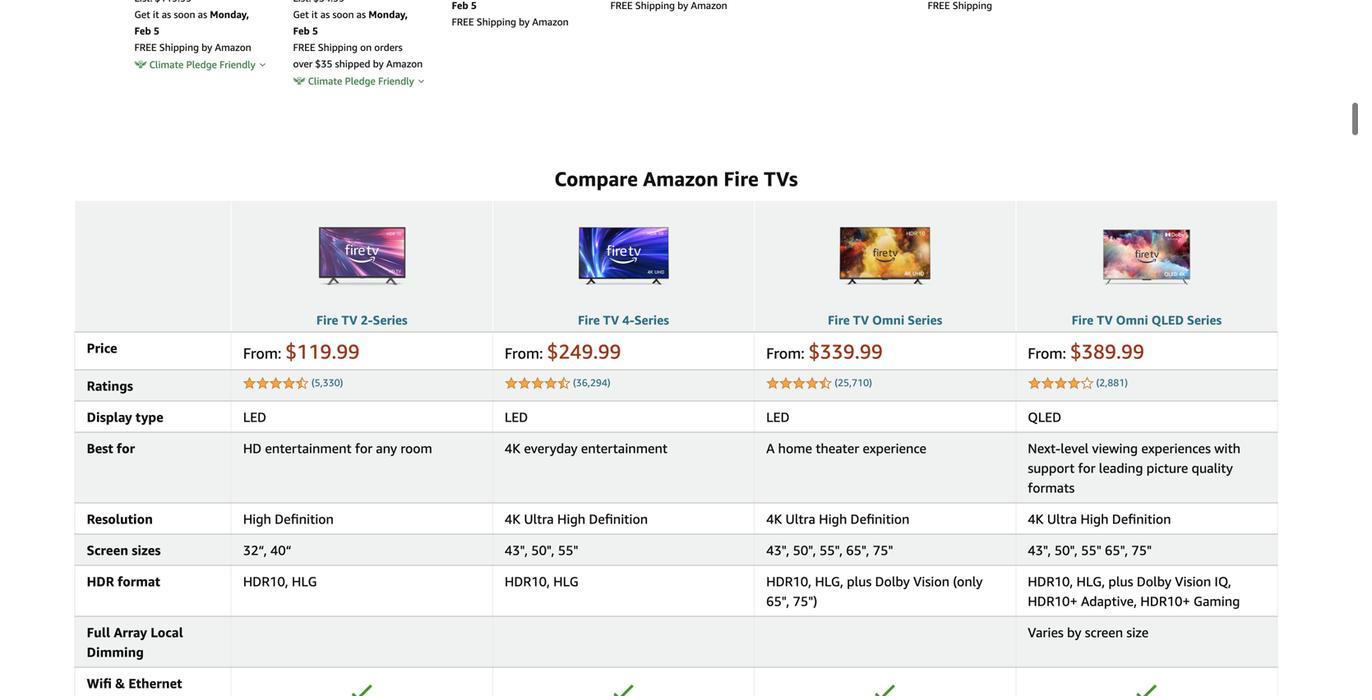 Task type: describe. For each thing, give the bounding box(es) containing it.
32", 40"
[[243, 543, 291, 558]]

ratings
[[87, 378, 133, 394]]

1 hdr10, from the left
[[243, 574, 288, 589]]

monday, feb 5 for by
[[134, 8, 249, 36]]

fire tv omni series
[[828, 313, 943, 328]]

formats
[[1028, 480, 1075, 496]]

screen
[[87, 543, 128, 558]]

sizes
[[132, 543, 161, 558]]

1 high from the left
[[243, 511, 271, 527]]

40"
[[270, 543, 291, 558]]

75" for 43", 50", 55", 65", 75"
[[873, 543, 893, 558]]

2 as from the left
[[198, 8, 207, 20]]

$249.99
[[547, 339, 621, 363]]

display
[[87, 409, 132, 425]]

compare amazon fire tvs
[[555, 167, 798, 191]]

1 as from the left
[[162, 8, 171, 20]]

fire for fire tv omni qled series
[[1072, 313, 1094, 328]]

hdr10, hlg, plus dolby vision iq, hdr10+ adaptive, hdr10+ gaming
[[1028, 574, 1240, 609]]

climate for free shipping on orders over $35 shipped by amazon
[[308, 75, 342, 87]]

hlg, for 75")
[[815, 574, 844, 589]]

fire tv 4-series image
[[574, 207, 673, 305]]

friendly for orders
[[378, 75, 414, 87]]

free for popover image
[[134, 41, 157, 53]]

series for fire tv 2-series
[[373, 313, 408, 328]]

$35
[[315, 58, 333, 69]]

plus for adaptive,
[[1109, 574, 1134, 589]]

55" for 43", 50", 55"
[[558, 543, 578, 558]]

experience
[[863, 441, 927, 456]]

best for
[[87, 441, 135, 456]]

1 vertical spatial qled
[[1028, 409, 1062, 425]]

full
[[87, 625, 110, 640]]

(5,330) link
[[312, 377, 343, 388]]

amazon inside "free shipping on orders over $35 shipped by amazon"
[[386, 58, 423, 69]]

by inside "free shipping on orders over $35 shipped by amazon"
[[373, 58, 384, 69]]

shipping for popover icon
[[318, 41, 358, 53]]

series for fire tv 4-series
[[635, 313, 669, 328]]

2 ultra from the left
[[786, 511, 816, 527]]

tv for fire tv omni qled series
[[1097, 313, 1113, 328]]

fire tv omni qled series
[[1072, 313, 1222, 328]]

(only
[[953, 574, 983, 589]]

screen sizes
[[87, 543, 161, 558]]

ethernet
[[128, 676, 182, 691]]

5 for free shipping on orders over $35 shipped by amazon
[[312, 25, 318, 36]]

varies
[[1028, 625, 1064, 640]]

75" for 43", 50", 55" 65", 75"
[[1132, 543, 1152, 558]]

32",
[[243, 543, 267, 558]]

omni for series
[[872, 313, 905, 328]]

$389.99
[[1070, 339, 1145, 363]]

hd
[[243, 441, 262, 456]]

picture
[[1147, 460, 1189, 476]]

shipped
[[335, 58, 370, 69]]

fire tv omni series image
[[836, 207, 935, 305]]

everyday
[[524, 441, 578, 456]]

adaptive,
[[1081, 594, 1137, 609]]

popover image
[[419, 79, 424, 83]]

43", 50", 55"
[[505, 543, 578, 558]]

any
[[376, 441, 397, 456]]

1 hdr10+ from the left
[[1028, 594, 1078, 609]]

4k left everyday
[[505, 441, 521, 456]]

plus for 75")
[[847, 574, 872, 589]]

popover image
[[260, 62, 266, 66]]

size
[[1127, 625, 1149, 640]]

3 led from the left
[[766, 409, 790, 425]]

on
[[360, 41, 372, 53]]

fire tv 2-series link
[[316, 313, 408, 328]]

1 led from the left
[[243, 409, 267, 425]]

(2,881) link
[[1097, 377, 1128, 388]]

2 high from the left
[[557, 511, 586, 527]]

resolution
[[87, 511, 153, 527]]

hdr10, inside the hdr10, hlg, plus dolby vision (only 65", 75")
[[766, 574, 812, 589]]

over
[[293, 58, 313, 69]]

2 led from the left
[[505, 409, 528, 425]]

fire tv 2-series image
[[313, 207, 411, 305]]

fire for fire tv omni series
[[828, 313, 850, 328]]

2 definition from the left
[[589, 511, 648, 527]]

65", inside the hdr10, hlg, plus dolby vision (only 65", 75")
[[766, 594, 790, 609]]

tv for fire tv 4-series
[[603, 313, 619, 328]]

4 series from the left
[[1187, 313, 1222, 328]]

43", for 43", 50", 55"
[[505, 543, 528, 558]]

$339.99
[[809, 339, 883, 363]]

55",
[[820, 543, 843, 558]]

price
[[87, 340, 117, 356]]

theater
[[816, 441, 859, 456]]

43", 50", 55", 65", 75"
[[766, 543, 893, 558]]

3 high from the left
[[819, 511, 847, 527]]

1 ultra from the left
[[524, 511, 554, 527]]

next-level viewing experiences with support for leading picture quality formats
[[1028, 441, 1241, 496]]

4k up 43", 50", 55"
[[505, 511, 521, 527]]

1 horizontal spatial free shipping by amazon
[[452, 16, 569, 27]]

43", 50", 55" 65", 75"
[[1028, 543, 1152, 558]]

quality
[[1192, 460, 1233, 476]]

from: $389.99
[[1028, 339, 1145, 363]]

list containing get it as soon as
[[107, 0, 1245, 88]]

from: $339.99
[[766, 339, 883, 363]]

5 for free shipping by amazon
[[154, 25, 159, 36]]

screen
[[1085, 625, 1123, 640]]

format
[[118, 574, 160, 589]]

wifi & ethernet connectivity
[[87, 676, 182, 696]]

home
[[778, 441, 812, 456]]

with
[[1215, 441, 1241, 456]]

hdr format
[[87, 574, 160, 589]]

tv for fire tv 2-series
[[342, 313, 358, 328]]

(25,710) link
[[835, 377, 872, 388]]

3 4k ultra high definition from the left
[[1028, 511, 1171, 527]]

connectivity
[[87, 696, 165, 696]]

65", for 55"
[[1105, 543, 1128, 558]]

hlg, for adaptive,
[[1077, 574, 1105, 589]]

from: $119.99
[[243, 339, 360, 363]]

4k down "formats"
[[1028, 511, 1044, 527]]

gaming
[[1194, 594, 1240, 609]]

iq,
[[1215, 574, 1232, 589]]

vision for (only
[[914, 574, 950, 589]]

compare
[[555, 167, 638, 191]]

$119.99
[[285, 339, 360, 363]]

hd entertainment for any room
[[243, 441, 432, 456]]

room
[[401, 441, 432, 456]]



Task type: vqa. For each thing, say whether or not it's contained in the screenshot.


Task type: locate. For each thing, give the bounding box(es) containing it.
1 horizontal spatial climate pledge friendly image
[[293, 75, 305, 87]]

2 dolby from the left
[[1137, 574, 1172, 589]]

dolby inside 'hdr10, hlg, plus dolby vision iq, hdr10+ adaptive, hdr10+ gaming'
[[1137, 574, 1172, 589]]

0 horizontal spatial led
[[243, 409, 267, 425]]

shipping inside "free shipping on orders over $35 shipped by amazon"
[[318, 41, 358, 53]]

1 vertical spatial free shipping by amazon
[[134, 41, 251, 53]]

2 horizontal spatial 65",
[[1105, 543, 1128, 558]]

2 entertainment from the left
[[581, 441, 668, 456]]

0 horizontal spatial vision
[[914, 574, 950, 589]]

free shipping on orders over $35 shipped by amazon
[[293, 41, 423, 69]]

1 vision from the left
[[914, 574, 950, 589]]

shipping
[[477, 16, 516, 27], [159, 41, 199, 53], [318, 41, 358, 53]]

dolby inside the hdr10, hlg, plus dolby vision (only 65", 75")
[[875, 574, 910, 589]]

1 50", from the left
[[531, 543, 555, 558]]

soon for on
[[332, 8, 354, 20]]

1 horizontal spatial hlg,
[[1077, 574, 1105, 589]]

climate pledge friendly button
[[134, 56, 266, 71], [293, 73, 424, 87]]

0 horizontal spatial qled
[[1028, 409, 1062, 425]]

hlg, up "adaptive,"
[[1077, 574, 1105, 589]]

2 vision from the left
[[1175, 574, 1211, 589]]

plus inside 'hdr10, hlg, plus dolby vision iq, hdr10+ adaptive, hdr10+ gaming'
[[1109, 574, 1134, 589]]

hlg, inside 'hdr10, hlg, plus dolby vision iq, hdr10+ adaptive, hdr10+ gaming'
[[1077, 574, 1105, 589]]

65", up 'hdr10, hlg, plus dolby vision iq, hdr10+ adaptive, hdr10+ gaming'
[[1105, 543, 1128, 558]]

2-
[[361, 313, 373, 328]]

1 vertical spatial climate pledge friendly button
[[293, 73, 424, 87]]

1 vertical spatial climate
[[308, 75, 342, 87]]

1 horizontal spatial 50",
[[793, 543, 816, 558]]

qled down fire tv omni qled series image
[[1152, 313, 1184, 328]]

as
[[162, 8, 171, 20], [198, 8, 207, 20], [320, 8, 330, 20], [357, 8, 366, 20]]

2 get it as soon as from the left
[[293, 8, 369, 20]]

climate for free shipping by amazon
[[149, 59, 184, 70]]

1 get it as soon as from the left
[[134, 8, 210, 20]]

1 horizontal spatial vision
[[1175, 574, 1211, 589]]

75" up the hdr10, hlg, plus dolby vision (only 65", 75")
[[873, 543, 893, 558]]

leading
[[1099, 460, 1143, 476]]

0 horizontal spatial plus
[[847, 574, 872, 589]]

1 tv from the left
[[342, 313, 358, 328]]

1 horizontal spatial get
[[293, 8, 309, 20]]

hdr10, inside 'hdr10, hlg, plus dolby vision iq, hdr10+ adaptive, hdr10+ gaming'
[[1028, 574, 1073, 589]]

2 horizontal spatial 4k ultra high definition
[[1028, 511, 1171, 527]]

fire up the "$249.99"
[[578, 313, 600, 328]]

4k ultra high definition up 43", 50", 55"
[[505, 511, 648, 527]]

entertainment
[[265, 441, 352, 456], [581, 441, 668, 456]]

1 horizontal spatial monday,
[[369, 8, 408, 20]]

best
[[87, 441, 113, 456]]

0 horizontal spatial get it as soon as
[[134, 8, 210, 20]]

climate pledge friendly for by
[[147, 59, 255, 70]]

1 horizontal spatial shipping
[[318, 41, 358, 53]]

from: inside from: $249.99
[[505, 344, 543, 362]]

1 from: from the left
[[243, 344, 282, 362]]

free for popover icon
[[293, 41, 315, 53]]

shipping for popover image
[[159, 41, 199, 53]]

0 horizontal spatial 5
[[154, 25, 159, 36]]

pledge
[[186, 59, 217, 70], [345, 75, 376, 87]]

3 50", from the left
[[1055, 543, 1078, 558]]

1 horizontal spatial 5
[[312, 25, 318, 36]]

climate pledge friendly for on
[[305, 75, 414, 87]]

check mark image
[[613, 685, 634, 696]]

1 monday, from the left
[[210, 8, 249, 20]]

vision left the (only
[[914, 574, 950, 589]]

2 horizontal spatial 50",
[[1055, 543, 1078, 558]]

dolby for adaptive,
[[1137, 574, 1172, 589]]

2 omni from the left
[[1116, 313, 1149, 328]]

0 horizontal spatial hlg
[[292, 574, 317, 589]]

55" for 43", 50", 55" 65", 75"
[[1081, 543, 1102, 558]]

1 horizontal spatial get it as soon as
[[293, 8, 369, 20]]

plus down 43", 50", 55", 65", 75"
[[847, 574, 872, 589]]

4k ultra high definition up 55",
[[766, 511, 910, 527]]

2 horizontal spatial shipping
[[477, 16, 516, 27]]

1 feb from the left
[[134, 25, 151, 36]]

4k
[[505, 441, 521, 456], [505, 511, 521, 527], [766, 511, 782, 527], [1028, 511, 1044, 527]]

1 horizontal spatial 43",
[[766, 543, 790, 558]]

1 definition from the left
[[275, 511, 334, 527]]

from: inside from: $389.99
[[1028, 344, 1067, 362]]

65", for 55",
[[846, 543, 870, 558]]

4 tv from the left
[[1097, 313, 1113, 328]]

43", for 43", 50", 55" 65", 75"
[[1028, 543, 1051, 558]]

0 horizontal spatial 65",
[[766, 594, 790, 609]]

0 horizontal spatial entertainment
[[265, 441, 352, 456]]

0 horizontal spatial friendly
[[220, 59, 255, 70]]

ultra down "formats"
[[1047, 511, 1077, 527]]

hdr10, hlg down 43", 50", 55"
[[505, 574, 579, 589]]

1 horizontal spatial it
[[312, 8, 318, 20]]

led up everyday
[[505, 409, 528, 425]]

2 soon from the left
[[332, 8, 354, 20]]

2 get from the left
[[293, 8, 309, 20]]

climate
[[149, 59, 184, 70], [308, 75, 342, 87]]

omni up $389.99
[[1116, 313, 1149, 328]]

hdr10, down 32", 40"
[[243, 574, 288, 589]]

hdr10+ up varies
[[1028, 594, 1078, 609]]

feb for free shipping on orders over $35 shipped by amazon
[[293, 25, 310, 36]]

fire tv omni series link
[[828, 313, 943, 328]]

climate pledge friendly button for on
[[293, 73, 424, 87]]

1 5 from the left
[[154, 25, 159, 36]]

a
[[766, 441, 775, 456]]

by
[[519, 16, 530, 27], [202, 41, 212, 53], [373, 58, 384, 69], [1067, 625, 1082, 640]]

0 horizontal spatial dolby
[[875, 574, 910, 589]]

1 horizontal spatial for
[[355, 441, 373, 456]]

1 get from the left
[[134, 8, 150, 20]]

fire left tvs
[[724, 167, 759, 191]]

1 4k ultra high definition from the left
[[505, 511, 648, 527]]

vision left the iq,
[[1175, 574, 1211, 589]]

fire for fire tv 4-series
[[578, 313, 600, 328]]

1 omni from the left
[[872, 313, 905, 328]]

0 vertical spatial climate
[[149, 59, 184, 70]]

0 horizontal spatial shipping
[[159, 41, 199, 53]]

climate pledge friendly image for free shipping by amazon
[[134, 58, 147, 71]]

hdr10, hlg, plus dolby vision (only 65", 75")
[[766, 574, 983, 609]]

2 feb from the left
[[293, 25, 310, 36]]

high up 55",
[[819, 511, 847, 527]]

2 monday, feb 5 from the left
[[293, 8, 408, 36]]

2 horizontal spatial ultra
[[1047, 511, 1077, 527]]

it
[[153, 8, 159, 20], [312, 8, 318, 20]]

free inside "free shipping on orders over $35 shipped by amazon"
[[293, 41, 315, 53]]

2 it from the left
[[312, 8, 318, 20]]

dolby up "adaptive,"
[[1137, 574, 1172, 589]]

&
[[115, 676, 125, 691]]

3 series from the left
[[908, 313, 943, 328]]

0 horizontal spatial feb
[[134, 25, 151, 36]]

3 tv from the left
[[853, 313, 869, 328]]

fire tv omni qled series image
[[1098, 207, 1196, 305]]

4k ultra high definition up 43", 50", 55" 65", 75"
[[1028, 511, 1171, 527]]

1 horizontal spatial soon
[[332, 8, 354, 20]]

high definition
[[243, 511, 334, 527]]

from: inside the from: $339.99
[[766, 344, 805, 362]]

1 horizontal spatial omni
[[1116, 313, 1149, 328]]

1 hlg from the left
[[292, 574, 317, 589]]

dolby for 75")
[[875, 574, 910, 589]]

a home theater experience
[[766, 441, 927, 456]]

hdr10,
[[243, 574, 288, 589], [505, 574, 550, 589], [766, 574, 812, 589], [1028, 574, 1073, 589]]

5
[[154, 25, 159, 36], [312, 25, 318, 36]]

tv
[[342, 313, 358, 328], [603, 313, 619, 328], [853, 313, 869, 328], [1097, 313, 1113, 328]]

43", for 43", 50", 55", 65", 75"
[[766, 543, 790, 558]]

1 horizontal spatial ultra
[[786, 511, 816, 527]]

75")
[[793, 594, 818, 609]]

2 horizontal spatial free
[[452, 16, 474, 27]]

led up hd
[[243, 409, 267, 425]]

fire tv omni qled series link
[[1072, 313, 1222, 328]]

free shipping by amazon
[[452, 16, 569, 27], [134, 41, 251, 53]]

0 horizontal spatial monday,
[[210, 8, 249, 20]]

1 horizontal spatial free
[[293, 41, 315, 53]]

0 horizontal spatial ultra
[[524, 511, 554, 527]]

2 75" from the left
[[1132, 543, 1152, 558]]

vision inside the hdr10, hlg, plus dolby vision (only 65", 75")
[[914, 574, 950, 589]]

1 hdr10, hlg from the left
[[243, 574, 317, 589]]

1 horizontal spatial led
[[505, 409, 528, 425]]

2 50", from the left
[[793, 543, 816, 558]]

1 plus from the left
[[847, 574, 872, 589]]

0 vertical spatial climate pledge friendly
[[147, 59, 255, 70]]

2 horizontal spatial 43",
[[1028, 543, 1051, 558]]

1 horizontal spatial monday, feb 5
[[293, 8, 408, 36]]

hdr10+ up size
[[1141, 594, 1190, 609]]

fire up from: $389.99
[[1072, 313, 1094, 328]]

2 hlg, from the left
[[1077, 574, 1105, 589]]

1 horizontal spatial plus
[[1109, 574, 1134, 589]]

pledge down shipped
[[345, 75, 376, 87]]

0 horizontal spatial for
[[117, 441, 135, 456]]

1 horizontal spatial qled
[[1152, 313, 1184, 328]]

2 4k ultra high definition from the left
[[766, 511, 910, 527]]

4 hdr10, from the left
[[1028, 574, 1073, 589]]

hdr
[[87, 574, 114, 589]]

1 entertainment from the left
[[265, 441, 352, 456]]

1 horizontal spatial dolby
[[1137, 574, 1172, 589]]

definition down 4k everyday entertainment
[[589, 511, 648, 527]]

ultra up 43", 50", 55"
[[524, 511, 554, 527]]

get for free shipping by amazon
[[134, 8, 150, 20]]

65",
[[846, 543, 870, 558], [1105, 543, 1128, 558], [766, 594, 790, 609]]

climate pledge friendly down shipped
[[305, 75, 414, 87]]

tv up $339.99
[[853, 313, 869, 328]]

2 hdr10, hlg from the left
[[505, 574, 579, 589]]

(36,294) link
[[573, 377, 611, 388]]

free
[[452, 16, 474, 27], [134, 41, 157, 53], [293, 41, 315, 53]]

from: left $389.99
[[1028, 344, 1067, 362]]

pledge for on
[[345, 75, 376, 87]]

0 horizontal spatial 43",
[[505, 543, 528, 558]]

hdr10, hlg down the 40"
[[243, 574, 317, 589]]

climate pledge friendly image for free shipping on orders over $35 shipped by amazon
[[293, 75, 305, 87]]

for
[[117, 441, 135, 456], [355, 441, 373, 456], [1078, 460, 1096, 476]]

2 tv from the left
[[603, 313, 619, 328]]

3 ultra from the left
[[1047, 511, 1077, 527]]

0 horizontal spatial hdr10, hlg
[[243, 574, 317, 589]]

2 55" from the left
[[1081, 543, 1102, 558]]

0 horizontal spatial climate pledge friendly
[[147, 59, 255, 70]]

hdr10, up the 75")
[[766, 574, 812, 589]]

tv left 2- on the top
[[342, 313, 358, 328]]

2 hlg from the left
[[554, 574, 579, 589]]

full array local dimming
[[87, 625, 183, 660]]

65", left the 75")
[[766, 594, 790, 609]]

(2,881)
[[1097, 377, 1128, 388]]

viewing
[[1092, 441, 1138, 456]]

1 horizontal spatial pledge
[[345, 75, 376, 87]]

2 hdr10, from the left
[[505, 574, 550, 589]]

0 vertical spatial friendly
[[220, 59, 255, 70]]

1 horizontal spatial entertainment
[[581, 441, 668, 456]]

2 from: from the left
[[505, 344, 543, 362]]

climate pledge friendly button for by
[[134, 56, 266, 71]]

1 horizontal spatial hdr10+
[[1141, 594, 1190, 609]]

tvs
[[764, 167, 798, 191]]

led up a
[[766, 409, 790, 425]]

0 horizontal spatial 75"
[[873, 543, 893, 558]]

43",
[[505, 543, 528, 558], [766, 543, 790, 558], [1028, 543, 1051, 558]]

definition down next-level viewing experiences with support for leading picture quality formats in the right bottom of the page
[[1112, 511, 1171, 527]]

hdr10, hlg
[[243, 574, 317, 589], [505, 574, 579, 589]]

1 horizontal spatial hlg
[[554, 574, 579, 589]]

list
[[107, 0, 1245, 88]]

(5,330)
[[312, 377, 343, 388]]

for inside next-level viewing experiences with support for leading picture quality formats
[[1078, 460, 1096, 476]]

(36,294)
[[573, 377, 611, 388]]

hlg, up the 75")
[[815, 574, 844, 589]]

1 vertical spatial friendly
[[378, 75, 414, 87]]

3 from: from the left
[[766, 344, 805, 362]]

soon
[[174, 8, 195, 20], [332, 8, 354, 20]]

0 horizontal spatial climate pledge friendly button
[[134, 56, 266, 71]]

high up 43", 50", 55" 65", 75"
[[1081, 511, 1109, 527]]

friendly for amazon
[[220, 59, 255, 70]]

hlg down 43", 50", 55"
[[554, 574, 579, 589]]

series for fire tv omni series
[[908, 313, 943, 328]]

level
[[1061, 441, 1089, 456]]

from: $249.99
[[505, 339, 621, 363]]

1 horizontal spatial 4k ultra high definition
[[766, 511, 910, 527]]

0 vertical spatial pledge
[[186, 59, 217, 70]]

for down level
[[1078, 460, 1096, 476]]

0 horizontal spatial hlg,
[[815, 574, 844, 589]]

4 definition from the left
[[1112, 511, 1171, 527]]

1 75" from the left
[[873, 543, 893, 558]]

0 horizontal spatial 4k ultra high definition
[[505, 511, 648, 527]]

orders
[[374, 41, 403, 53]]

0 horizontal spatial 50",
[[531, 543, 555, 558]]

get for free shipping on orders over $35 shipped by amazon
[[293, 8, 309, 20]]

dimming
[[87, 645, 144, 660]]

monday, for orders
[[369, 8, 408, 20]]

65", right 55",
[[846, 543, 870, 558]]

4k everyday entertainment
[[505, 441, 668, 456]]

get it as soon as for by
[[134, 8, 210, 20]]

0 horizontal spatial climate pledge friendly image
[[134, 58, 147, 71]]

50", for 43", 50", 55"
[[531, 543, 555, 558]]

ultra
[[524, 511, 554, 527], [786, 511, 816, 527], [1047, 511, 1077, 527]]

tv up $389.99
[[1097, 313, 1113, 328]]

0 horizontal spatial omni
[[872, 313, 905, 328]]

definition up the 40"
[[275, 511, 334, 527]]

3 as from the left
[[320, 8, 330, 20]]

varies by screen size
[[1028, 625, 1149, 640]]

soon for by
[[174, 8, 195, 20]]

1 43", from the left
[[505, 543, 528, 558]]

1 horizontal spatial 75"
[[1132, 543, 1152, 558]]

hdr10, down 43", 50", 55" 65", 75"
[[1028, 574, 1073, 589]]

experiences
[[1142, 441, 1211, 456]]

definition up 43", 50", 55", 65", 75"
[[851, 511, 910, 527]]

4k ultra high definition
[[505, 511, 648, 527], [766, 511, 910, 527], [1028, 511, 1171, 527]]

3 definition from the left
[[851, 511, 910, 527]]

75" up 'hdr10, hlg, plus dolby vision iq, hdr10+ adaptive, hdr10+ gaming'
[[1132, 543, 1152, 558]]

0 horizontal spatial climate
[[149, 59, 184, 70]]

dolby
[[875, 574, 910, 589], [1137, 574, 1172, 589]]

omni for qled
[[1116, 313, 1149, 328]]

75"
[[873, 543, 893, 558], [1132, 543, 1152, 558]]

2 series from the left
[[635, 313, 669, 328]]

tv for fire tv omni series
[[853, 313, 869, 328]]

2 5 from the left
[[312, 25, 318, 36]]

1 it from the left
[[153, 8, 159, 20]]

feb for free shipping by amazon
[[134, 25, 151, 36]]

1 monday, feb 5 from the left
[[134, 8, 249, 36]]

0 horizontal spatial hdr10+
[[1028, 594, 1078, 609]]

4 high from the left
[[1081, 511, 1109, 527]]

from: for $249.99
[[505, 344, 543, 362]]

0 horizontal spatial pledge
[[186, 59, 217, 70]]

1 horizontal spatial hdr10, hlg
[[505, 574, 579, 589]]

3 hdr10, from the left
[[766, 574, 812, 589]]

0 vertical spatial qled
[[1152, 313, 1184, 328]]

it for free shipping on orders over $35 shipped by amazon
[[312, 8, 318, 20]]

from: for $389.99
[[1028, 344, 1067, 362]]

pledge for by
[[186, 59, 217, 70]]

1 horizontal spatial feb
[[293, 25, 310, 36]]

1 horizontal spatial climate
[[308, 75, 342, 87]]

2 horizontal spatial check mark image
[[1137, 685, 1158, 696]]

1 vertical spatial climate pledge friendly image
[[293, 75, 305, 87]]

next-
[[1028, 441, 1061, 456]]

ultra up 43", 50", 55", 65", 75"
[[786, 511, 816, 527]]

hlg,
[[815, 574, 844, 589], [1077, 574, 1105, 589]]

fire tv 4-series
[[578, 313, 669, 328]]

display type
[[87, 409, 163, 425]]

from: left $119.99
[[243, 344, 282, 362]]

friendly
[[220, 59, 255, 70], [378, 75, 414, 87]]

1 horizontal spatial 55"
[[1081, 543, 1102, 558]]

1 dolby from the left
[[875, 574, 910, 589]]

1 horizontal spatial climate pledge friendly button
[[293, 73, 424, 87]]

0 horizontal spatial soon
[[174, 8, 195, 20]]

0 horizontal spatial monday, feb 5
[[134, 8, 249, 36]]

from: for $339.99
[[766, 344, 805, 362]]

fire for fire tv 2-series
[[316, 313, 338, 328]]

3 check mark image from the left
[[1137, 685, 1158, 696]]

1 horizontal spatial friendly
[[378, 75, 414, 87]]

hdr10, down 43", 50", 55"
[[505, 574, 550, 589]]

monday, feb 5
[[134, 8, 249, 36], [293, 8, 408, 36]]

omni up $339.99
[[872, 313, 905, 328]]

0 horizontal spatial free
[[134, 41, 157, 53]]

fire tv 4-series link
[[578, 313, 669, 328]]

dolby down 43", 50", 55", 65", 75"
[[875, 574, 910, 589]]

hlg down high definition
[[292, 574, 317, 589]]

high up 43", 50", 55"
[[557, 511, 586, 527]]

1 vertical spatial climate pledge friendly
[[305, 75, 414, 87]]

0 horizontal spatial get
[[134, 8, 150, 20]]

0 horizontal spatial 55"
[[558, 543, 578, 558]]

1 vertical spatial pledge
[[345, 75, 376, 87]]

entertainment right hd
[[265, 441, 352, 456]]

climate pledge friendly left popover image
[[147, 59, 255, 70]]

fire tv 2-series
[[316, 313, 408, 328]]

4 from: from the left
[[1028, 344, 1067, 362]]

from: for $119.99
[[243, 344, 282, 362]]

50", for 43", 50", 55", 65", 75"
[[793, 543, 816, 558]]

plus up "adaptive,"
[[1109, 574, 1134, 589]]

2 monday, from the left
[[369, 8, 408, 20]]

(25,710)
[[835, 377, 872, 388]]

hlg, inside the hdr10, hlg, plus dolby vision (only 65", 75")
[[815, 574, 844, 589]]

0 vertical spatial climate pledge friendly image
[[134, 58, 147, 71]]

3 43", from the left
[[1028, 543, 1051, 558]]

get it as soon as for on
[[293, 8, 369, 20]]

qled up next-
[[1028, 409, 1062, 425]]

vision for iq,
[[1175, 574, 1211, 589]]

2 43", from the left
[[766, 543, 790, 558]]

plus inside the hdr10, hlg, plus dolby vision (only 65", 75")
[[847, 574, 872, 589]]

for right the best
[[117, 441, 135, 456]]

1 horizontal spatial climate pledge friendly
[[305, 75, 414, 87]]

2 horizontal spatial for
[[1078, 460, 1096, 476]]

0 horizontal spatial it
[[153, 8, 159, 20]]

1 horizontal spatial check mark image
[[875, 685, 896, 696]]

from: inside from: $119.99
[[243, 344, 282, 362]]

2 check mark image from the left
[[875, 685, 896, 696]]

4k up 43", 50", 55", 65", 75"
[[766, 511, 782, 527]]

check mark image
[[352, 685, 373, 696], [875, 685, 896, 696], [1137, 685, 1158, 696]]

2 hdr10+ from the left
[[1141, 594, 1190, 609]]

climate pledge friendly
[[147, 59, 255, 70], [305, 75, 414, 87]]

4 as from the left
[[357, 8, 366, 20]]

wifi
[[87, 676, 112, 691]]

0 vertical spatial free shipping by amazon
[[452, 16, 569, 27]]

50", for 43", 50", 55" 65", 75"
[[1055, 543, 1078, 558]]

1 soon from the left
[[174, 8, 195, 20]]

monday, for amazon
[[210, 8, 249, 20]]

from: left $339.99
[[766, 344, 805, 362]]

1 55" from the left
[[558, 543, 578, 558]]

support
[[1028, 460, 1075, 476]]

fire up $119.99
[[316, 313, 338, 328]]

array
[[114, 625, 147, 640]]

high up 32",
[[243, 511, 271, 527]]

2 plus from the left
[[1109, 574, 1134, 589]]

from:
[[243, 344, 282, 362], [505, 344, 543, 362], [766, 344, 805, 362], [1028, 344, 1067, 362]]

it for free shipping by amazon
[[153, 8, 159, 20]]

1 series from the left
[[373, 313, 408, 328]]

0 horizontal spatial check mark image
[[352, 685, 373, 696]]

type
[[136, 409, 163, 425]]

hlg
[[292, 574, 317, 589], [554, 574, 579, 589]]

0 vertical spatial climate pledge friendly button
[[134, 56, 266, 71]]

friendly left popover icon
[[378, 75, 414, 87]]

friendly left popover image
[[220, 59, 255, 70]]

4-
[[622, 313, 635, 328]]

entertainment down (36,294)
[[581, 441, 668, 456]]

climate pledge friendly image
[[134, 58, 147, 71], [293, 75, 305, 87]]

fire up $339.99
[[828, 313, 850, 328]]

1 hlg, from the left
[[815, 574, 844, 589]]

vision inside 'hdr10, hlg, plus dolby vision iq, hdr10+ adaptive, hdr10+ gaming'
[[1175, 574, 1211, 589]]

tv left 4-
[[603, 313, 619, 328]]

1 check mark image from the left
[[352, 685, 373, 696]]

1 horizontal spatial 65",
[[846, 543, 870, 558]]

monday, feb 5 for on
[[293, 8, 408, 36]]

high
[[243, 511, 271, 527], [557, 511, 586, 527], [819, 511, 847, 527], [1081, 511, 1109, 527]]

from: left the "$249.99"
[[505, 344, 543, 362]]

pledge left popover image
[[186, 59, 217, 70]]

for left any in the bottom left of the page
[[355, 441, 373, 456]]

qled
[[1152, 313, 1184, 328], [1028, 409, 1062, 425]]

local
[[151, 625, 183, 640]]

0 horizontal spatial free shipping by amazon
[[134, 41, 251, 53]]

2 horizontal spatial led
[[766, 409, 790, 425]]



